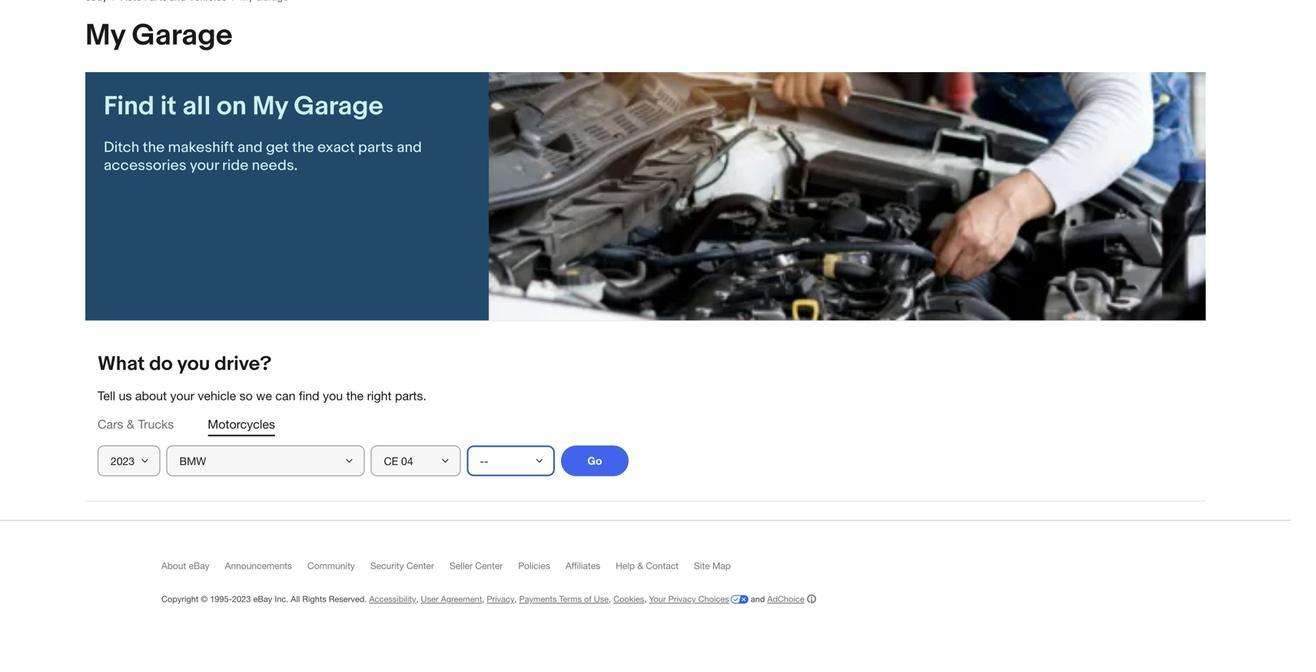 Task type: vqa. For each thing, say whether or not it's contained in the screenshot.
Over to the left
no



Task type: locate. For each thing, give the bounding box(es) containing it.
ebay inside about ebay link
[[189, 561, 210, 572]]

2 center from the left
[[475, 561, 503, 572]]

tell us about your vehicle so we can find you the right parts.
[[98, 389, 426, 404]]

it
[[160, 91, 177, 123]]

, left payments
[[514, 595, 517, 605]]

0 vertical spatial ebay
[[189, 561, 210, 572]]

0 horizontal spatial center
[[407, 561, 434, 572]]

map
[[712, 561, 731, 572]]

go
[[587, 455, 602, 468]]

garage up it
[[132, 18, 233, 54]]

all
[[182, 91, 211, 123]]

what do you drive?
[[98, 353, 272, 377]]

terms
[[559, 595, 582, 605]]

, left user
[[416, 595, 419, 605]]

0 vertical spatial garage
[[132, 18, 233, 54]]

1 privacy from the left
[[487, 595, 514, 605]]

payments terms of use link
[[519, 595, 609, 605]]

all
[[291, 595, 300, 605]]

& for help
[[637, 561, 643, 572]]

choices
[[698, 595, 729, 605]]

find
[[299, 389, 319, 404]]

vehicle
[[198, 389, 236, 404]]

1 vertical spatial your
[[170, 389, 194, 404]]

of
[[584, 595, 592, 605]]

4 , from the left
[[609, 595, 611, 605]]

tab list inside my garage main content
[[98, 416, 1193, 434]]

we
[[256, 389, 272, 404]]

you right do
[[177, 353, 210, 377]]

center right security
[[407, 561, 434, 572]]

0 horizontal spatial ebay
[[189, 561, 210, 572]]

privacy
[[487, 595, 514, 605], [668, 595, 696, 605]]

2 privacy from the left
[[668, 595, 696, 605]]

your privacy choices link
[[649, 595, 748, 605]]

needs.
[[252, 157, 298, 175]]

what
[[98, 353, 145, 377]]

0 horizontal spatial privacy
[[487, 595, 514, 605]]

seller
[[450, 561, 473, 572]]

you right find in the bottom of the page
[[323, 389, 343, 404]]

1 vertical spatial garage
[[294, 91, 383, 123]]

policies link
[[518, 561, 565, 579]]

my right on
[[252, 91, 288, 123]]

tab list
[[98, 416, 1193, 434]]

0 horizontal spatial garage
[[132, 18, 233, 54]]

find it all on my garage
[[104, 91, 383, 123]]

my garage
[[85, 18, 233, 54]]

center for security center
[[407, 561, 434, 572]]

accessibility link
[[369, 595, 416, 605]]

, left 'cookies' link
[[609, 595, 611, 605]]

cars
[[98, 418, 123, 432]]

tab list containing cars & trucks
[[98, 416, 1193, 434]]

about ebay link
[[161, 561, 225, 579]]

0 vertical spatial you
[[177, 353, 210, 377]]

privacy right "your"
[[668, 595, 696, 605]]

can
[[275, 389, 295, 404]]

the right ditch
[[143, 139, 165, 157]]

and
[[237, 139, 263, 157], [397, 139, 422, 157], [751, 595, 765, 605]]

1 center from the left
[[407, 561, 434, 572]]

user agreement link
[[421, 595, 482, 605]]

and left the get
[[237, 139, 263, 157]]

and left adchoice at the bottom right of the page
[[751, 595, 765, 605]]

garage
[[132, 18, 233, 54], [294, 91, 383, 123]]

the left right
[[346, 389, 364, 404]]

3 , from the left
[[514, 595, 517, 605]]

ebay
[[189, 561, 210, 572], [253, 595, 272, 605]]

cookies link
[[613, 595, 644, 605]]

ebay right "about"
[[189, 561, 210, 572]]

&
[[127, 418, 134, 432], [637, 561, 643, 572]]

1995-
[[210, 595, 232, 605]]

security
[[370, 561, 404, 572]]

1 horizontal spatial center
[[475, 561, 503, 572]]

privacy down seller center link
[[487, 595, 514, 605]]

2 horizontal spatial and
[[751, 595, 765, 605]]

inc.
[[275, 595, 288, 605]]

us
[[119, 389, 132, 404]]

the
[[143, 139, 165, 157], [292, 139, 314, 157], [346, 389, 364, 404]]

adchoice
[[767, 595, 804, 605]]

security center link
[[370, 561, 450, 579]]

2023
[[232, 595, 251, 605]]

ebay left inc.
[[253, 595, 272, 605]]

2 , from the left
[[482, 595, 484, 605]]

and right parts
[[397, 139, 422, 157]]

agreement
[[441, 595, 482, 605]]

1 horizontal spatial &
[[637, 561, 643, 572]]

affiliates
[[565, 561, 600, 572]]

center
[[407, 561, 434, 572], [475, 561, 503, 572]]

center for seller center
[[475, 561, 503, 572]]

help
[[616, 561, 635, 572]]

©
[[201, 595, 208, 605]]

2 horizontal spatial the
[[346, 389, 364, 404]]

exact
[[317, 139, 355, 157]]

copyright © 1995-2023 ebay inc. all rights reserved. accessibility , user agreement , privacy , payments terms of use , cookies , your privacy choices
[[161, 595, 729, 605]]

ditch
[[104, 139, 139, 157]]

privacy link
[[487, 595, 514, 605]]

, left "your"
[[644, 595, 647, 605]]

1 , from the left
[[416, 595, 419, 605]]

get
[[266, 139, 289, 157]]

your
[[190, 157, 219, 175], [170, 389, 194, 404]]

1 vertical spatial &
[[637, 561, 643, 572]]

& inside tab list
[[127, 418, 134, 432]]

0 vertical spatial &
[[127, 418, 134, 432]]

my up the find
[[85, 18, 125, 54]]

site map
[[694, 561, 731, 572]]

go button
[[561, 446, 629, 477]]

1 horizontal spatial my
[[252, 91, 288, 123]]

0 vertical spatial your
[[190, 157, 219, 175]]

cookies
[[613, 595, 644, 605]]

1 horizontal spatial ebay
[[253, 595, 272, 605]]

announcements link
[[225, 561, 307, 579]]

, left privacy link
[[482, 595, 484, 605]]

the right the get
[[292, 139, 314, 157]]

adchoice link
[[767, 595, 816, 605]]

0 horizontal spatial and
[[237, 139, 263, 157]]

,
[[416, 595, 419, 605], [482, 595, 484, 605], [514, 595, 517, 605], [609, 595, 611, 605], [644, 595, 647, 605]]

about
[[161, 561, 186, 572]]

your left ride
[[190, 157, 219, 175]]

parts
[[358, 139, 393, 157]]

1 horizontal spatial privacy
[[668, 595, 696, 605]]

& right help
[[637, 561, 643, 572]]

your right about
[[170, 389, 194, 404]]

5 , from the left
[[644, 595, 647, 605]]

help & contact
[[616, 561, 679, 572]]

my
[[85, 18, 125, 54], [252, 91, 288, 123]]

0 horizontal spatial &
[[127, 418, 134, 432]]

center right seller
[[475, 561, 503, 572]]

1 vertical spatial you
[[323, 389, 343, 404]]

you
[[177, 353, 210, 377], [323, 389, 343, 404]]

1 vertical spatial ebay
[[253, 595, 272, 605]]

& right 'cars' at the left
[[127, 418, 134, 432]]

0 vertical spatial my
[[85, 18, 125, 54]]

garage up exact on the left top of page
[[294, 91, 383, 123]]



Task type: describe. For each thing, give the bounding box(es) containing it.
your inside the ditch the makeshift and get the exact parts and accessories your ride needs.
[[190, 157, 219, 175]]

about ebay
[[161, 561, 210, 572]]

ditch the makeshift and get the exact parts and accessories your ride needs.
[[104, 139, 422, 175]]

help & contact link
[[616, 561, 694, 579]]

site map link
[[694, 561, 746, 579]]

policies
[[518, 561, 550, 572]]

find
[[104, 91, 154, 123]]

your
[[649, 595, 666, 605]]

and adchoice
[[748, 595, 804, 605]]

reserved.
[[329, 595, 367, 605]]

parts.
[[395, 389, 426, 404]]

1 horizontal spatial garage
[[294, 91, 383, 123]]

trucks
[[138, 418, 174, 432]]

community link
[[307, 561, 370, 579]]

seller center link
[[450, 561, 518, 579]]

copyright
[[161, 595, 198, 605]]

makeshift
[[168, 139, 234, 157]]

0 horizontal spatial the
[[143, 139, 165, 157]]

1 horizontal spatial and
[[397, 139, 422, 157]]

rights
[[302, 595, 326, 605]]

drive?
[[214, 353, 272, 377]]

1 horizontal spatial the
[[292, 139, 314, 157]]

right
[[367, 389, 392, 404]]

1 horizontal spatial you
[[323, 389, 343, 404]]

my garage main content
[[73, 0, 1218, 502]]

announcements
[[225, 561, 292, 572]]

ride
[[222, 157, 248, 175]]

payments
[[519, 595, 557, 605]]

cars & trucks
[[98, 418, 174, 432]]

about
[[135, 389, 167, 404]]

accessories
[[104, 157, 186, 175]]

1 vertical spatial my
[[252, 91, 288, 123]]

accessibility
[[369, 595, 416, 605]]

contact
[[646, 561, 679, 572]]

motorcycles
[[208, 418, 275, 432]]

seller center
[[450, 561, 503, 572]]

0 horizontal spatial you
[[177, 353, 210, 377]]

user
[[421, 595, 439, 605]]

on
[[217, 91, 247, 123]]

security center
[[370, 561, 434, 572]]

so
[[239, 389, 253, 404]]

use
[[594, 595, 609, 605]]

0 horizontal spatial my
[[85, 18, 125, 54]]

tell
[[98, 389, 115, 404]]

community
[[307, 561, 355, 572]]

site
[[694, 561, 710, 572]]

do
[[149, 353, 173, 377]]

& for cars
[[127, 418, 134, 432]]

affiliates link
[[565, 561, 616, 579]]



